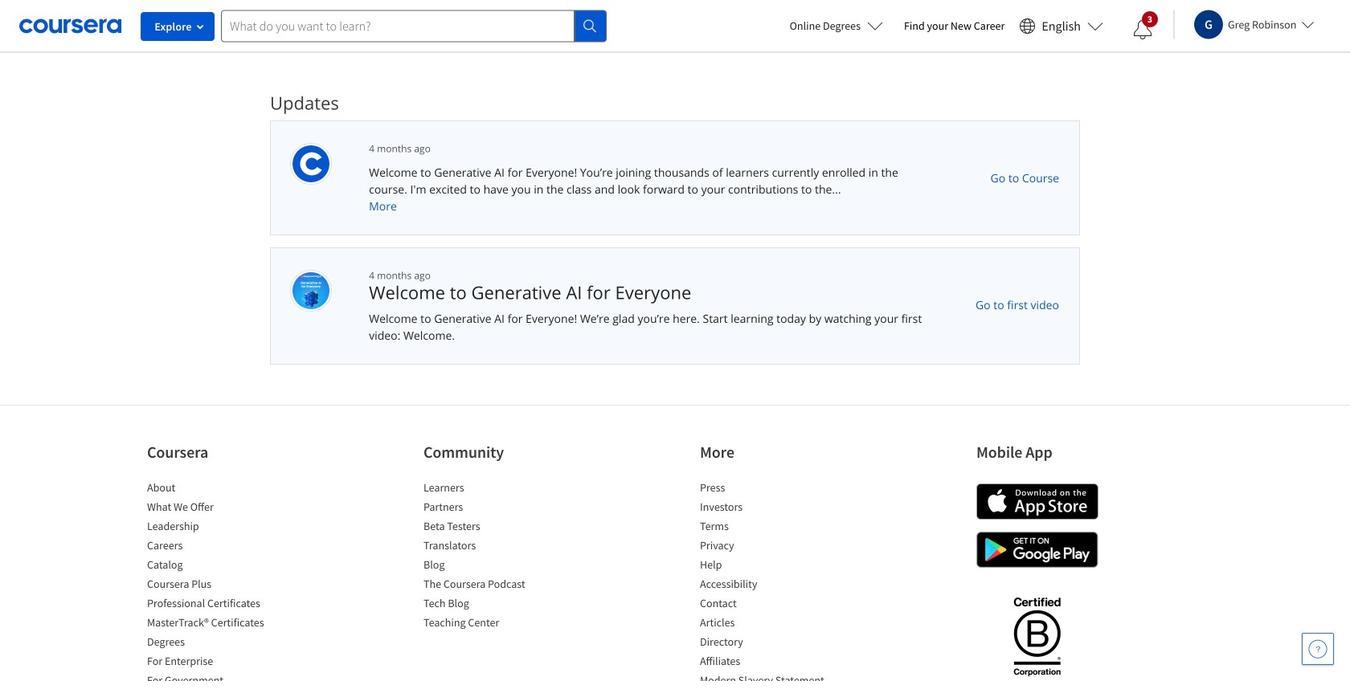 Task type: vqa. For each thing, say whether or not it's contained in the screenshot.
'LEVEL' for BI
no



Task type: locate. For each thing, give the bounding box(es) containing it.
0 horizontal spatial list
[[147, 480, 284, 681]]

help center image
[[1308, 640, 1328, 659]]

2 horizontal spatial list
[[700, 480, 837, 681]]

None search field
[[221, 10, 607, 42]]

list item
[[147, 480, 284, 499], [424, 480, 560, 499], [700, 480, 837, 499], [147, 499, 284, 518], [424, 499, 560, 518], [700, 499, 837, 518], [147, 518, 284, 538], [424, 518, 560, 538], [700, 518, 837, 538], [147, 538, 284, 557], [424, 538, 560, 557], [700, 538, 837, 557], [147, 557, 284, 576], [424, 557, 560, 576], [700, 557, 837, 576], [147, 576, 284, 595], [424, 576, 560, 595], [700, 576, 837, 595], [147, 595, 284, 615], [424, 595, 560, 615], [700, 595, 837, 615], [147, 615, 284, 634], [424, 615, 560, 634], [700, 615, 837, 634], [147, 634, 284, 653], [700, 634, 837, 653], [147, 653, 284, 673], [700, 653, 837, 673], [147, 673, 284, 681], [700, 673, 837, 681]]

3 list from the left
[[700, 480, 837, 681]]

download on the app store image
[[976, 484, 1099, 520]]

1 horizontal spatial list
[[424, 480, 560, 634]]

coursera image
[[19, 13, 121, 39]]

1 list from the left
[[147, 480, 284, 681]]

list
[[147, 480, 284, 681], [424, 480, 560, 634], [700, 480, 837, 681]]

get it on google play image
[[976, 532, 1099, 568]]



Task type: describe. For each thing, give the bounding box(es) containing it.
logo of certified b corporation image
[[1004, 588, 1070, 681]]

2 list from the left
[[424, 480, 560, 634]]

What do you want to learn? text field
[[221, 10, 575, 42]]



